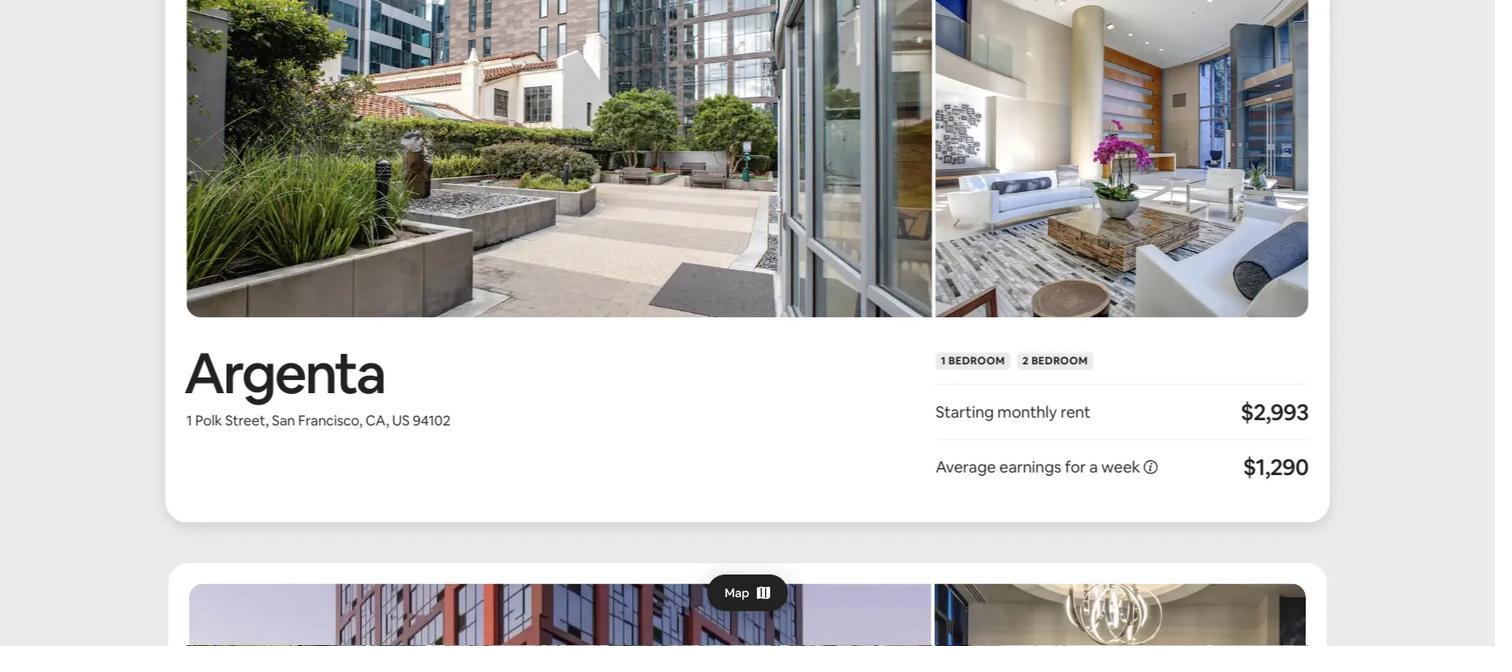 Task type: describe. For each thing, give the bounding box(es) containing it.
map button
[[708, 575, 788, 612]]

1 inside argenta 1 polk street, san francisco, ca, us 94102
[[189, 411, 194, 429]]

rent
[[1060, 401, 1090, 422]]

argenta 1 polk street, san francisco, ca, us 94102
[[186, 336, 452, 429]]

94102
[[414, 411, 452, 429]]

starting
[[935, 401, 994, 422]]

monthly
[[997, 401, 1057, 422]]

polk
[[197, 411, 224, 429]]

earnings
[[999, 456, 1061, 477]]

average earnings for
[[935, 456, 1085, 477]]

average
[[935, 456, 996, 477]]

a week
[[1089, 456, 1139, 477]]



Task type: vqa. For each thing, say whether or not it's contained in the screenshot.
1 Bedroom's Bedroom
yes



Task type: locate. For each thing, give the bounding box(es) containing it.
0 vertical spatial 1
[[941, 354, 946, 367]]

1 horizontal spatial bedroom
[[1031, 354, 1087, 367]]

1 vertical spatial 1
[[189, 411, 194, 429]]

map
[[725, 586, 750, 601]]

bedroom for 2 bedroom
[[1031, 354, 1087, 367]]

street,
[[227, 411, 271, 429]]

us
[[394, 411, 411, 429]]

0 horizontal spatial 1
[[189, 411, 194, 429]]

2 bedroom from the left
[[1031, 354, 1087, 367]]

$1,290
[[1242, 452, 1307, 481]]

0 horizontal spatial bedroom
[[948, 354, 1005, 367]]

$2,993
[[1239, 397, 1307, 426]]

2
[[1022, 354, 1028, 367]]

starting monthly rent
[[935, 401, 1090, 422]]

ca,
[[367, 411, 391, 429]]

francisco,
[[300, 411, 364, 429]]

1 horizontal spatial 1
[[941, 354, 946, 367]]

bedroom
[[948, 354, 1005, 367], [1031, 354, 1087, 367]]

1 left polk on the left of page
[[189, 411, 194, 429]]

1 bedroom from the left
[[948, 354, 1005, 367]]

argenta
[[186, 336, 386, 409]]

bedroom for 1 bedroom
[[948, 354, 1005, 367]]

for
[[1064, 456, 1085, 477]]

bedroom right 2
[[1031, 354, 1087, 367]]

bedroom left 2
[[948, 354, 1005, 367]]

1 up the starting
[[941, 354, 946, 367]]

view apartment group containing argenta
[[168, 0, 1328, 522]]

0 vertical spatial view apartment group
[[168, 0, 1328, 522]]

1
[[941, 354, 946, 367], [189, 411, 194, 429]]

view apartment group
[[168, 0, 1328, 522], [168, 563, 1327, 647]]

2 bedroom
[[1022, 354, 1087, 367]]

1 bedroom
[[941, 354, 1005, 367]]

1 vertical spatial view apartment group
[[168, 563, 1327, 647]]

san
[[274, 411, 297, 429]]



